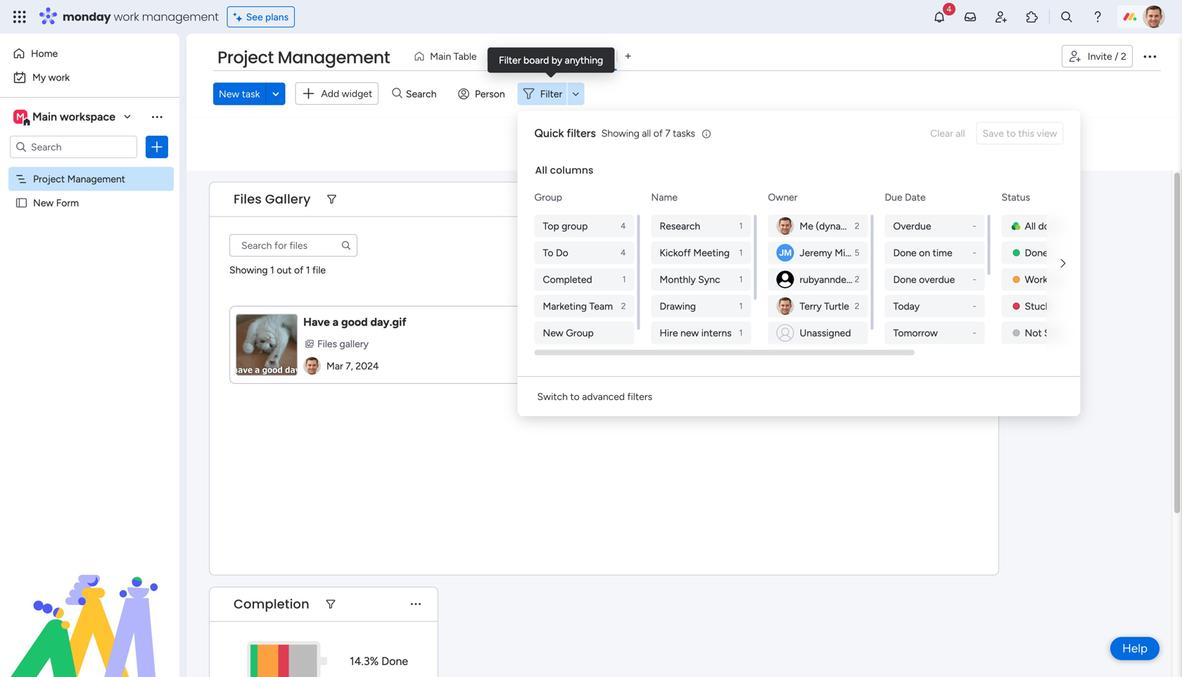 Task type: describe. For each thing, give the bounding box(es) containing it.
Completion field
[[230, 596, 313, 614]]

anything
[[565, 54, 603, 66]]

switch
[[537, 391, 568, 403]]

Search for files search field
[[229, 234, 357, 257]]

group inside 'group'
[[566, 327, 594, 339]]

see plans button
[[227, 6, 295, 27]]

marketing
[[543, 300, 587, 312]]

on for done
[[919, 247, 930, 259]]

1 for completed
[[622, 274, 626, 285]]

sync
[[698, 274, 720, 286]]

1 for monthly sync
[[739, 274, 743, 285]]

1 for kickoff meeting
[[739, 248, 743, 258]]

clear all button
[[925, 122, 971, 145]]

task
[[242, 88, 260, 100]]

terry
[[800, 300, 822, 312]]

2 inside group 'group'
[[621, 301, 626, 311]]

filter button
[[518, 82, 584, 105]]

14.3%
[[350, 655, 379, 668]]

table button
[[487, 45, 543, 68]]

new group
[[543, 327, 594, 339]]

see plans
[[246, 11, 289, 23]]

unassigned
[[800, 327, 851, 339]]

monthly
[[660, 274, 696, 286]]

project inside field
[[217, 46, 274, 69]]

- for overdue
[[973, 221, 976, 231]]

save to this view button
[[976, 122, 1064, 145]]

main workspace
[[32, 110, 115, 123]]

v2 search image
[[392, 86, 402, 102]]

due date
[[885, 191, 926, 203]]

to
[[543, 247, 553, 259]]

new task
[[219, 88, 260, 100]]

add widget button
[[295, 82, 379, 105]]

a
[[333, 316, 339, 329]]

4 for top group
[[621, 221, 626, 231]]

1 for hire new interns
[[739, 328, 743, 338]]

have
[[303, 316, 330, 329]]

by
[[552, 54, 562, 66]]

hire
[[660, 327, 678, 339]]

advanced
[[582, 391, 625, 403]]

- for tomorrow
[[973, 328, 976, 338]]

all columns dialog
[[518, 111, 1182, 478]]

files gallery button
[[543, 45, 617, 68]]

2 for terry turtle image
[[855, 301, 859, 311]]

done right 14.3%
[[381, 655, 408, 668]]

labels
[[1063, 220, 1088, 232]]

it
[[1077, 274, 1083, 286]]

main table
[[430, 50, 477, 62]]

clear all
[[930, 127, 965, 139]]

done on time
[[893, 247, 952, 259]]

update feed image
[[963, 10, 977, 24]]

filter for filter
[[540, 88, 562, 100]]

files gallery
[[317, 338, 369, 350]]

this
[[1018, 127, 1034, 139]]

person
[[475, 88, 505, 100]]

widget
[[342, 88, 372, 100]]

team
[[589, 300, 613, 312]]

kickoff meeting
[[660, 247, 730, 259]]

- for today
[[973, 301, 976, 311]]

to do
[[543, 247, 568, 259]]

files gallery for files gallery button
[[553, 50, 606, 62]]

1 for research
[[739, 221, 743, 231]]

switch to advanced filters button
[[532, 386, 658, 408]]

have a good day .gif
[[303, 316, 406, 329]]

workspace selection element
[[13, 108, 118, 127]]

search image
[[341, 240, 352, 251]]

all columns
[[535, 164, 594, 177]]

new
[[680, 327, 699, 339]]

4 image
[[943, 1, 955, 17]]

monday marketplace image
[[1025, 10, 1039, 24]]

invite / 2 button
[[1062, 45, 1133, 68]]

columns
[[550, 164, 594, 177]]

list box containing project management
[[0, 164, 179, 405]]

main content containing files gallery
[[186, 171, 1182, 678]]

terry turtle image
[[776, 298, 794, 315]]

0 horizontal spatial filters
[[567, 127, 596, 140]]

files for files gallery field
[[234, 190, 262, 208]]

m
[[16, 111, 25, 123]]

all inside quick filters showing all of 7 tasks
[[642, 127, 651, 139]]

2 vertical spatial files
[[317, 338, 337, 350]]

meeting
[[693, 247, 730, 259]]

main for main table
[[430, 50, 451, 62]]

main table button
[[408, 45, 487, 68]]

angle down image
[[272, 88, 279, 99]]

lottie animation element
[[0, 535, 179, 678]]

workspace options image
[[150, 110, 164, 124]]

2024
[[356, 360, 379, 372]]

do
[[556, 247, 568, 259]]

mar 7, 2024
[[326, 360, 379, 372]]

home link
[[8, 42, 171, 65]]

management inside field
[[278, 46, 390, 69]]

plans
[[265, 11, 289, 23]]

management
[[142, 9, 219, 25]]

interns
[[701, 327, 732, 339]]

filter board by anything
[[499, 54, 603, 66]]

2 inside button
[[1121, 50, 1126, 62]]

my work option
[[8, 66, 171, 89]]

add view image
[[625, 51, 631, 61]]

me
[[800, 220, 813, 232]]

done
[[1038, 220, 1061, 232]]

/
[[1115, 50, 1119, 62]]

1 down tomorrow
[[935, 363, 938, 372]]

add
[[321, 88, 339, 100]]

name group
[[651, 215, 754, 398]]

owner group
[[768, 215, 871, 344]]

status
[[1002, 191, 1030, 203]]

1 horizontal spatial terry turtle image
[[1143, 6, 1165, 28]]

due date group
[[885, 215, 988, 478]]

14.3% done
[[350, 655, 408, 668]]

notifications image
[[932, 10, 946, 24]]

clear
[[930, 127, 953, 139]]

quick filters showing all of 7 tasks
[[534, 127, 695, 140]]

lottie animation image
[[0, 535, 179, 678]]

quick
[[534, 127, 564, 140]]

1 vertical spatial project management
[[33, 173, 125, 185]]

monday work management
[[63, 9, 219, 25]]

name
[[651, 191, 678, 203]]

Project Management field
[[214, 46, 393, 70]]



Task type: locate. For each thing, give the bounding box(es) containing it.
files right board
[[553, 50, 573, 62]]

monday
[[63, 9, 111, 25]]

files down a
[[317, 338, 337, 350]]

0 horizontal spatial to
[[570, 391, 580, 403]]

.gif
[[389, 316, 406, 329]]

working on it
[[1025, 274, 1083, 286]]

2 for the bottommost terry turtle icon
[[855, 221, 859, 231]]

person button
[[452, 82, 513, 105]]

table up person popup button
[[454, 50, 477, 62]]

1 for drawing
[[739, 301, 743, 311]]

of right out at the top of page
[[294, 264, 303, 276]]

0 horizontal spatial group
[[534, 191, 562, 203]]

2
[[1121, 50, 1126, 62], [855, 221, 859, 231], [855, 274, 859, 285], [621, 301, 626, 311], [855, 301, 859, 311]]

2 vertical spatial new
[[543, 327, 563, 339]]

files inside field
[[234, 190, 262, 208]]

to for switch
[[570, 391, 580, 403]]

0 horizontal spatial filter
[[499, 54, 521, 66]]

on inside the status "group"
[[1064, 274, 1075, 286]]

marketing team
[[543, 300, 613, 312]]

1 horizontal spatial filters
[[627, 391, 652, 403]]

2 4 from the top
[[621, 248, 626, 258]]

management up the form
[[67, 173, 125, 185]]

new inside group 'group'
[[543, 327, 563, 339]]

2 horizontal spatial files
[[553, 50, 573, 62]]

table inside the main table button
[[454, 50, 477, 62]]

home option
[[8, 42, 171, 65]]

1 left out at the top of page
[[270, 264, 274, 276]]

hire new interns
[[660, 327, 732, 339]]

0 horizontal spatial all
[[535, 164, 547, 177]]

jeremy miller image
[[776, 244, 794, 262]]

all left done
[[1025, 220, 1036, 232]]

1 inside group 'group'
[[622, 274, 626, 285]]

2 right the /
[[1121, 50, 1126, 62]]

main right workspace icon at the top left
[[32, 110, 57, 123]]

0 vertical spatial gallery
[[576, 50, 606, 62]]

1 horizontal spatial to
[[1006, 127, 1016, 139]]

terry turtle image left me
[[776, 217, 794, 235]]

2 right turtle
[[855, 301, 859, 311]]

invite / 2
[[1088, 50, 1126, 62]]

gallery layout group
[[894, 234, 948, 257]]

project up new form
[[33, 173, 65, 185]]

management up the add widget popup button
[[278, 46, 390, 69]]

-
[[973, 221, 976, 231], [973, 248, 976, 258], [973, 274, 976, 285], [973, 301, 976, 311], [973, 328, 976, 338]]

0 vertical spatial files gallery
[[553, 50, 606, 62]]

1 4 from the top
[[621, 221, 626, 231]]

download image
[[959, 238, 973, 252]]

0 vertical spatial work
[[114, 9, 139, 25]]

new for new group
[[543, 327, 563, 339]]

workspace image
[[13, 109, 27, 125]]

filters inside button
[[627, 391, 652, 403]]

new task button
[[213, 82, 266, 105]]

more dots image
[[411, 600, 421, 610]]

table left by
[[503, 50, 527, 62]]

new form
[[33, 197, 79, 209]]

tasks
[[673, 127, 695, 139]]

0 vertical spatial all
[[535, 164, 547, 177]]

0 vertical spatial new
[[219, 88, 239, 100]]

group down marketing team on the top
[[566, 327, 594, 339]]

all inside button
[[956, 127, 965, 139]]

showing inside quick filters showing all of 7 tasks
[[601, 127, 639, 139]]

top
[[543, 220, 559, 232]]

invite members image
[[994, 10, 1008, 24]]

all right clear
[[956, 127, 965, 139]]

2 down 5 at the top of page
[[855, 274, 859, 285]]

0 horizontal spatial project
[[33, 173, 65, 185]]

on
[[919, 247, 930, 259], [1064, 274, 1075, 286]]

7
[[665, 127, 670, 139]]

files up search for files search box
[[234, 190, 262, 208]]

gallery for files gallery button
[[576, 50, 606, 62]]

0 vertical spatial main
[[430, 50, 451, 62]]

main inside 'workspace selection' element
[[32, 110, 57, 123]]

owner
[[768, 191, 798, 203]]

started
[[1044, 327, 1077, 339]]

0 horizontal spatial work
[[48, 71, 70, 83]]

files gallery up arrow down icon
[[553, 50, 606, 62]]

1 vertical spatial terry turtle image
[[776, 217, 794, 235]]

1 horizontal spatial management
[[278, 46, 390, 69]]

on left it
[[1064, 274, 1075, 286]]

4 right group
[[621, 221, 626, 231]]

files gallery inside button
[[553, 50, 606, 62]]

0 horizontal spatial terry turtle image
[[776, 217, 794, 235]]

new for new form
[[33, 197, 54, 209]]

3 - from the top
[[973, 274, 976, 285]]

2 up 5 at the top of page
[[855, 221, 859, 231]]

2 - from the top
[[973, 248, 976, 258]]

showing
[[601, 127, 639, 139], [229, 264, 268, 276]]

search everything image
[[1060, 10, 1074, 24]]

due
[[885, 191, 902, 203]]

options image
[[150, 140, 164, 154]]

1 all from the left
[[642, 127, 651, 139]]

1 horizontal spatial gallery
[[576, 50, 606, 62]]

0 horizontal spatial gallery
[[265, 190, 311, 208]]

1 horizontal spatial table
[[503, 50, 527, 62]]

1 vertical spatial main
[[32, 110, 57, 123]]

1 horizontal spatial main
[[430, 50, 451, 62]]

1 horizontal spatial files
[[317, 338, 337, 350]]

0 vertical spatial project management
[[217, 46, 390, 69]]

done down "overdue"
[[893, 247, 917, 259]]

files gallery up search for files search box
[[234, 190, 311, 208]]

work for monday
[[114, 9, 139, 25]]

Search in workspace field
[[30, 139, 118, 155]]

filters right advanced
[[627, 391, 652, 403]]

me (dynamic)
[[800, 220, 860, 232]]

to for save
[[1006, 127, 1016, 139]]

done overdue
[[893, 274, 955, 286]]

work inside option
[[48, 71, 70, 83]]

new left task
[[219, 88, 239, 100]]

1 vertical spatial 4
[[621, 248, 626, 258]]

all
[[535, 164, 547, 177], [1025, 220, 1036, 232]]

0 vertical spatial on
[[919, 247, 930, 259]]

work for my
[[48, 71, 70, 83]]

2 right team
[[621, 301, 626, 311]]

0 horizontal spatial management
[[67, 173, 125, 185]]

my work link
[[8, 66, 171, 89]]

work right monday
[[114, 9, 139, 25]]

4 left kickoff in the right of the page
[[621, 248, 626, 258]]

1 vertical spatial filter
[[540, 88, 562, 100]]

main up search field
[[430, 50, 451, 62]]

1 horizontal spatial work
[[114, 9, 139, 25]]

1 horizontal spatial all
[[1025, 220, 1036, 232]]

all for all done labels
[[1025, 220, 1036, 232]]

done up "today"
[[893, 274, 917, 286]]

of inside quick filters showing all of 7 tasks
[[653, 127, 663, 139]]

all done labels
[[1025, 220, 1088, 232]]

arrow down image
[[567, 85, 584, 102]]

main content
[[186, 171, 1182, 678]]

rubyanndersson@gmail.com image
[[776, 271, 794, 288]]

gallery
[[340, 338, 369, 350]]

0 vertical spatial 4
[[621, 221, 626, 231]]

1 vertical spatial group
[[566, 327, 594, 339]]

status group
[[1002, 215, 1104, 344]]

2 table from the left
[[503, 50, 527, 62]]

1 right meeting
[[739, 248, 743, 258]]

1 horizontal spatial showing
[[601, 127, 639, 139]]

done for done
[[1025, 247, 1048, 259]]

2 for rubyanndersson@gmail.com icon
[[855, 274, 859, 285]]

1 horizontal spatial project management
[[217, 46, 390, 69]]

mar
[[326, 360, 343, 372]]

options image
[[1141, 48, 1158, 65]]

invite
[[1088, 50, 1112, 62]]

done for done overdue
[[893, 274, 917, 286]]

1 - from the top
[[973, 221, 976, 231]]

0 horizontal spatial files gallery
[[234, 190, 311, 208]]

project management up the form
[[33, 173, 125, 185]]

done for done on time
[[893, 247, 917, 259]]

1 vertical spatial gallery
[[265, 190, 311, 208]]

help
[[1122, 642, 1148, 656]]

showing 1 out of 1 file
[[229, 264, 326, 276]]

main inside button
[[430, 50, 451, 62]]

done up the working
[[1025, 247, 1048, 259]]

0 vertical spatial showing
[[601, 127, 639, 139]]

terry turtle image up options icon
[[1143, 6, 1165, 28]]

new for new task
[[219, 88, 239, 100]]

4 - from the top
[[973, 301, 976, 311]]

working
[[1025, 274, 1061, 286]]

file
[[312, 264, 326, 276]]

5
[[855, 248, 859, 258]]

my work
[[32, 71, 70, 83]]

of left 7
[[653, 127, 663, 139]]

1 horizontal spatial project
[[217, 46, 274, 69]]

new
[[219, 88, 239, 100], [33, 197, 54, 209], [543, 327, 563, 339]]

option
[[0, 166, 179, 169]]

terry turtle
[[800, 300, 849, 312]]

miller
[[835, 247, 858, 259]]

1 vertical spatial project
[[33, 173, 65, 185]]

1 vertical spatial all
[[1025, 220, 1036, 232]]

1 horizontal spatial of
[[653, 127, 663, 139]]

None search field
[[229, 234, 357, 257]]

overdue
[[919, 274, 955, 286]]

gallery up search for files search box
[[265, 190, 311, 208]]

all
[[642, 127, 651, 139], [956, 127, 965, 139]]

0 vertical spatial management
[[278, 46, 390, 69]]

table inside table "button"
[[503, 50, 527, 62]]

1 table from the left
[[454, 50, 477, 62]]

view
[[1037, 127, 1057, 139]]

0 horizontal spatial showing
[[229, 264, 268, 276]]

1 horizontal spatial files gallery
[[553, 50, 606, 62]]

gallery inside button
[[576, 50, 606, 62]]

filters
[[567, 127, 596, 140], [627, 391, 652, 403]]

0 horizontal spatial new
[[33, 197, 54, 209]]

filter left arrow down icon
[[540, 88, 562, 100]]

board
[[523, 54, 549, 66]]

kickoff
[[660, 247, 691, 259]]

of
[[653, 127, 663, 139], [294, 264, 303, 276]]

completion
[[234, 596, 309, 614]]

showing left out at the top of page
[[229, 264, 268, 276]]

1 horizontal spatial filter
[[540, 88, 562, 100]]

1 horizontal spatial all
[[956, 127, 965, 139]]

1 horizontal spatial on
[[1064, 274, 1075, 286]]

0 vertical spatial files
[[553, 50, 573, 62]]

to
[[1006, 127, 1016, 139], [570, 391, 580, 403]]

time
[[933, 247, 952, 259]]

filter left board
[[499, 54, 521, 66]]

jeremy
[[800, 247, 832, 259]]

1 right research
[[739, 221, 743, 231]]

4 for to do
[[621, 248, 626, 258]]

1 vertical spatial management
[[67, 173, 125, 185]]

gallery right by
[[576, 50, 606, 62]]

select product image
[[13, 10, 27, 24]]

0 vertical spatial project
[[217, 46, 274, 69]]

group up top
[[534, 191, 562, 203]]

files for files gallery button
[[553, 50, 573, 62]]

0 vertical spatial terry turtle image
[[1143, 6, 1165, 28]]

all inside the status "group"
[[1025, 220, 1036, 232]]

- for done overdue
[[973, 274, 976, 285]]

files gallery
[[553, 50, 606, 62], [234, 190, 311, 208]]

0 vertical spatial of
[[653, 127, 663, 139]]

gallery inside field
[[265, 190, 311, 208]]

1 vertical spatial on
[[1064, 274, 1075, 286]]

all left 7
[[642, 127, 651, 139]]

1 vertical spatial filters
[[627, 391, 652, 403]]

0 vertical spatial filter
[[499, 54, 521, 66]]

overdue
[[893, 220, 931, 232]]

not
[[1025, 327, 1042, 339]]

files gallery for files gallery field
[[234, 190, 311, 208]]

0 horizontal spatial main
[[32, 110, 57, 123]]

5 - from the top
[[973, 328, 976, 338]]

0 horizontal spatial all
[[642, 127, 651, 139]]

1
[[739, 221, 743, 231], [739, 248, 743, 258], [270, 264, 274, 276], [306, 264, 310, 276], [622, 274, 626, 285], [739, 274, 743, 285], [739, 301, 743, 311], [739, 328, 743, 338], [935, 363, 938, 372]]

(dynamic)
[[816, 220, 860, 232]]

form
[[56, 197, 79, 209]]

public board image
[[15, 196, 28, 210]]

1 vertical spatial new
[[33, 197, 54, 209]]

Search field
[[402, 84, 445, 104]]

1 vertical spatial of
[[294, 264, 303, 276]]

filter for filter board by anything
[[499, 54, 521, 66]]

- for done on time
[[973, 248, 976, 258]]

Files Gallery field
[[230, 190, 314, 209]]

drawing
[[660, 300, 696, 312]]

research
[[660, 220, 700, 232]]

1 left file
[[306, 264, 310, 276]]

0 horizontal spatial files
[[234, 190, 262, 208]]

on left time
[[919, 247, 930, 259]]

good
[[341, 316, 368, 329]]

0 horizontal spatial table
[[454, 50, 477, 62]]

on for working
[[1064, 274, 1075, 286]]

not started
[[1025, 327, 1077, 339]]

project up task
[[217, 46, 274, 69]]

to left this
[[1006, 127, 1016, 139]]

gallery for files gallery field
[[265, 190, 311, 208]]

save
[[983, 127, 1004, 139]]

top group
[[543, 220, 588, 232]]

new inside button
[[219, 88, 239, 100]]

2 horizontal spatial new
[[543, 327, 563, 339]]

see
[[246, 11, 263, 23]]

list box
[[0, 164, 179, 405]]

0 vertical spatial to
[[1006, 127, 1016, 139]]

1 horizontal spatial new
[[219, 88, 239, 100]]

showing left 7
[[601, 127, 639, 139]]

help image
[[1091, 10, 1105, 24]]

on inside due date group
[[919, 247, 930, 259]]

0 horizontal spatial of
[[294, 264, 303, 276]]

to right switch
[[570, 391, 580, 403]]

1 vertical spatial to
[[570, 391, 580, 403]]

1 vertical spatial files gallery
[[234, 190, 311, 208]]

0 vertical spatial filters
[[567, 127, 596, 140]]

files gallery inside field
[[234, 190, 311, 208]]

terry turtle image
[[1143, 6, 1165, 28], [776, 217, 794, 235]]

0 horizontal spatial on
[[919, 247, 930, 259]]

project management up add
[[217, 46, 390, 69]]

done
[[893, 247, 917, 259], [1025, 247, 1048, 259], [893, 274, 917, 286], [381, 655, 408, 668]]

save to this view
[[983, 127, 1057, 139]]

workspace
[[60, 110, 115, 123]]

all for all columns
[[535, 164, 547, 177]]

out
[[277, 264, 292, 276]]

1 left terry turtle image
[[739, 301, 743, 311]]

filter inside popup button
[[540, 88, 562, 100]]

1 vertical spatial files
[[234, 190, 262, 208]]

filters right the quick
[[567, 127, 596, 140]]

tomorrow
[[893, 327, 938, 339]]

1 vertical spatial showing
[[229, 264, 268, 276]]

group
[[534, 191, 562, 203], [566, 327, 594, 339]]

1 right sync
[[739, 274, 743, 285]]

0 horizontal spatial project management
[[33, 173, 125, 185]]

main for main workspace
[[32, 110, 57, 123]]

2 all from the left
[[956, 127, 965, 139]]

1 left monthly
[[622, 274, 626, 285]]

stuck
[[1025, 300, 1050, 312]]

done inside the status "group"
[[1025, 247, 1048, 259]]

add widget
[[321, 88, 372, 100]]

gallery
[[576, 50, 606, 62], [265, 190, 311, 208]]

all left columns
[[535, 164, 547, 177]]

1 horizontal spatial group
[[566, 327, 594, 339]]

4
[[621, 221, 626, 231], [621, 248, 626, 258]]

0 vertical spatial group
[[534, 191, 562, 203]]

work right my
[[48, 71, 70, 83]]

project management inside field
[[217, 46, 390, 69]]

1 right interns
[[739, 328, 743, 338]]

new right public board 'icon'
[[33, 197, 54, 209]]

switch to advanced filters
[[537, 391, 652, 403]]

new down marketing in the top left of the page
[[543, 327, 563, 339]]

1 vertical spatial work
[[48, 71, 70, 83]]

group group
[[534, 215, 637, 344]]

completed
[[543, 274, 592, 286]]

home
[[31, 47, 58, 59]]



Task type: vqa. For each thing, say whether or not it's contained in the screenshot.
rightmost filters
yes



